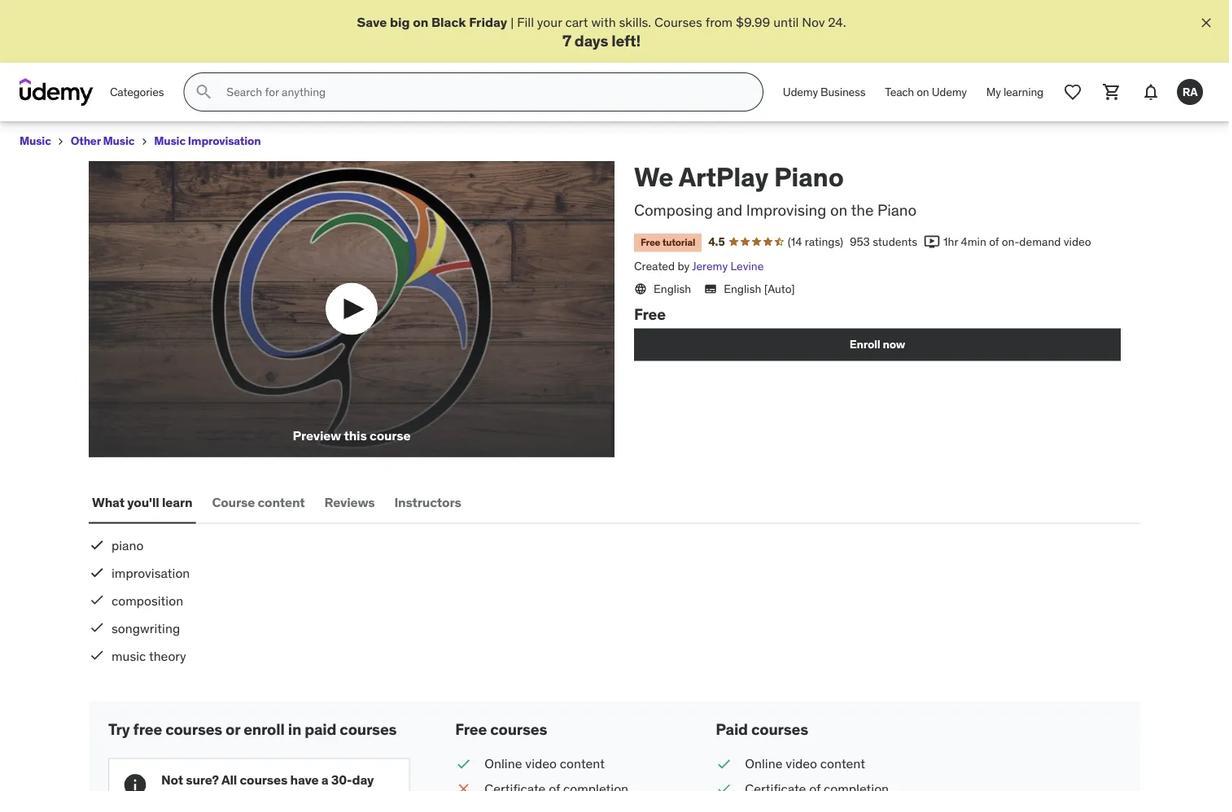 Task type: describe. For each thing, give the bounding box(es) containing it.
from
[[706, 13, 733, 30]]

preview
[[293, 428, 341, 444]]

my
[[987, 85, 1001, 99]]

a
[[322, 772, 329, 788]]

teach on udemy
[[885, 85, 967, 99]]

ratings)
[[805, 234, 844, 249]]

content inside button
[[258, 494, 305, 511]]

teach
[[885, 85, 915, 99]]

levine
[[731, 259, 764, 274]]

paid courses
[[716, 720, 809, 739]]

created by jeremy levine
[[634, 259, 764, 274]]

notifications image
[[1142, 82, 1161, 102]]

on inside save big on black friday | fill your cart with skills. courses from $9.99 until nov 24. 7 days left!
[[413, 13, 429, 30]]

what you'll learn button
[[89, 483, 196, 522]]

(14
[[788, 234, 802, 249]]

reviews
[[325, 494, 375, 511]]

course content
[[212, 494, 305, 511]]

preview this course button
[[89, 161, 615, 457]]

24.
[[828, 13, 847, 30]]

you'll
[[127, 494, 159, 511]]

songwriting
[[112, 620, 180, 637]]

small image down paid
[[716, 755, 732, 774]]

skills.
[[619, 13, 652, 30]]

instructors button
[[391, 483, 465, 522]]

composition
[[112, 593, 183, 609]]

online video content for free courses
[[485, 756, 605, 773]]

other
[[71, 134, 101, 148]]

jeremy
[[692, 259, 728, 274]]

2 horizontal spatial video
[[1064, 234, 1092, 249]]

and
[[717, 200, 743, 219]]

music link
[[20, 131, 51, 151]]

course language image
[[634, 283, 647, 296]]

the
[[851, 200, 874, 219]]

categories
[[110, 85, 164, 99]]

nov
[[802, 13, 825, 30]]

or
[[226, 720, 240, 739]]

teach on udemy link
[[876, 73, 977, 112]]

paid
[[305, 720, 337, 739]]

jeremy levine link
[[692, 259, 764, 274]]

friday
[[469, 13, 507, 30]]

small image left songwriting
[[89, 620, 105, 636]]

learning
[[1004, 85, 1044, 99]]

have
[[290, 772, 319, 788]]

953 students
[[850, 234, 918, 249]]

free for free courses
[[456, 720, 487, 739]]

udemy image
[[20, 78, 94, 106]]

my learning link
[[977, 73, 1054, 112]]

improvisation
[[112, 565, 190, 582]]

students
[[873, 234, 918, 249]]

video for free courses
[[526, 756, 557, 773]]

on inside the we artplay piano composing and improvising on the piano
[[831, 200, 848, 219]]

4min
[[961, 234, 987, 249]]

online video content for paid courses
[[745, 756, 866, 773]]

0 horizontal spatial piano
[[774, 160, 844, 193]]

reviews button
[[321, 483, 378, 522]]

learn
[[162, 494, 193, 511]]

artplay
[[679, 160, 769, 193]]

music improvisation link
[[154, 131, 261, 151]]

|
[[511, 13, 514, 30]]

small image left composition
[[89, 592, 105, 608]]

30-
[[331, 772, 352, 788]]

now
[[883, 337, 906, 352]]

your
[[537, 13, 562, 30]]

by
[[678, 259, 690, 274]]

953
[[850, 234, 870, 249]]

enroll
[[244, 720, 285, 739]]

created
[[634, 259, 675, 274]]

not
[[161, 772, 183, 788]]

small image left piano
[[89, 537, 105, 553]]

music improvisation
[[154, 134, 261, 148]]

in
[[288, 720, 301, 739]]

enroll now
[[850, 337, 906, 352]]

preview this course
[[293, 428, 411, 444]]

music theory
[[112, 648, 186, 664]]

1hr
[[944, 234, 959, 249]]

video for paid courses
[[786, 756, 818, 773]]

7
[[563, 30, 572, 50]]

other music link
[[71, 131, 135, 151]]

piano
[[112, 537, 144, 554]]

we
[[634, 160, 674, 193]]

[auto]
[[764, 281, 795, 296]]

english [auto]
[[724, 281, 795, 296]]

not sure? all courses have a 30-day money-back guarantee
[[161, 772, 374, 792]]

1 udemy from the left
[[783, 85, 818, 99]]

2 music from the left
[[103, 134, 135, 148]]

xsmall image
[[138, 135, 151, 148]]

small image down free courses
[[456, 780, 472, 792]]

shopping cart with 0 items image
[[1103, 82, 1122, 102]]

business
[[821, 85, 866, 99]]

music for music
[[20, 134, 51, 148]]



Task type: vqa. For each thing, say whether or not it's contained in the screenshot.
the Teach on Udemy link
yes



Task type: locate. For each thing, give the bounding box(es) containing it.
1 horizontal spatial content
[[560, 756, 605, 773]]

online video content
[[485, 756, 605, 773], [745, 756, 866, 773]]

try
[[108, 720, 130, 739]]

close image
[[1199, 15, 1215, 31]]

days
[[575, 30, 608, 50]]

piano up students
[[878, 200, 917, 219]]

4.5
[[709, 234, 725, 249]]

1 vertical spatial free
[[634, 305, 666, 324]]

2 horizontal spatial content
[[821, 756, 866, 773]]

video
[[1064, 234, 1092, 249], [526, 756, 557, 773], [786, 756, 818, 773]]

$9.99
[[736, 13, 771, 30]]

video down free courses
[[526, 756, 557, 773]]

small image
[[89, 537, 105, 553], [89, 620, 105, 636], [716, 755, 732, 774], [456, 780, 472, 792]]

0 vertical spatial piano
[[774, 160, 844, 193]]

1 horizontal spatial online video content
[[745, 756, 866, 773]]

free tutorial
[[641, 236, 696, 249]]

submit search image
[[194, 82, 214, 102]]

xsmall image
[[54, 135, 67, 148]]

1 english from the left
[[654, 281, 692, 296]]

english down by
[[654, 281, 692, 296]]

2 online video content from the left
[[745, 756, 866, 773]]

content for free courses
[[560, 756, 605, 773]]

small image down free courses
[[456, 755, 472, 774]]

guarantee
[[240, 787, 302, 792]]

1 horizontal spatial on
[[831, 200, 848, 219]]

0 horizontal spatial content
[[258, 494, 305, 511]]

online
[[485, 756, 522, 773], [745, 756, 783, 773]]

content for paid courses
[[821, 756, 866, 773]]

tutorial
[[663, 236, 696, 249]]

wishlist image
[[1064, 82, 1083, 102]]

piano
[[774, 160, 844, 193], [878, 200, 917, 219]]

day
[[352, 772, 374, 788]]

0 horizontal spatial english
[[654, 281, 692, 296]]

2 horizontal spatial on
[[917, 85, 930, 99]]

2 vertical spatial free
[[456, 720, 487, 739]]

enroll
[[850, 337, 881, 352]]

left!
[[612, 30, 641, 50]]

0 vertical spatial free
[[641, 236, 661, 249]]

1 music from the left
[[20, 134, 51, 148]]

udemy
[[783, 85, 818, 99], [932, 85, 967, 99]]

ra
[[1183, 85, 1198, 99]]

online down paid courses
[[745, 756, 783, 773]]

small image down paid
[[716, 780, 732, 792]]

all
[[221, 772, 237, 788]]

black
[[432, 13, 466, 30]]

english for english [auto]
[[724, 281, 762, 296]]

1 online video content from the left
[[485, 756, 605, 773]]

1 horizontal spatial udemy
[[932, 85, 967, 99]]

big
[[390, 13, 410, 30]]

categories button
[[100, 73, 174, 112]]

2 vertical spatial on
[[831, 200, 848, 219]]

music left xsmall icon
[[20, 134, 51, 148]]

course
[[370, 428, 411, 444]]

video down paid courses
[[786, 756, 818, 773]]

instructors
[[395, 494, 461, 511]]

save
[[357, 13, 387, 30]]

sure?
[[186, 772, 219, 788]]

small image
[[924, 234, 941, 250], [89, 565, 105, 581], [89, 592, 105, 608], [89, 647, 105, 664], [456, 755, 472, 774], [716, 780, 732, 792]]

save big on black friday | fill your cart with skills. courses from $9.99 until nov 24. 7 days left!
[[357, 13, 847, 50]]

composing
[[634, 200, 713, 219]]

music
[[20, 134, 51, 148], [103, 134, 135, 148], [154, 134, 186, 148]]

0 horizontal spatial on
[[413, 13, 429, 30]]

english for english
[[654, 281, 692, 296]]

1 horizontal spatial piano
[[878, 200, 917, 219]]

ra link
[[1171, 73, 1210, 112]]

back
[[207, 787, 237, 792]]

online down free courses
[[485, 756, 522, 773]]

0 horizontal spatial music
[[20, 134, 51, 148]]

1 horizontal spatial video
[[786, 756, 818, 773]]

0 horizontal spatial video
[[526, 756, 557, 773]]

0 vertical spatial on
[[413, 13, 429, 30]]

on-
[[1002, 234, 1020, 249]]

online video content down free courses
[[485, 756, 605, 773]]

0 horizontal spatial udemy
[[783, 85, 818, 99]]

1 horizontal spatial music
[[103, 134, 135, 148]]

small image left 1hr
[[924, 234, 941, 250]]

closed captions image
[[705, 282, 718, 295]]

free
[[133, 720, 162, 739]]

2 horizontal spatial music
[[154, 134, 186, 148]]

video right demand
[[1064, 234, 1092, 249]]

2 online from the left
[[745, 756, 783, 773]]

english
[[654, 281, 692, 296], [724, 281, 762, 296]]

music left xsmall image
[[103, 134, 135, 148]]

course
[[212, 494, 255, 511]]

online for free
[[485, 756, 522, 773]]

on
[[413, 13, 429, 30], [917, 85, 930, 99], [831, 200, 848, 219]]

cart
[[565, 13, 588, 30]]

this
[[344, 428, 367, 444]]

music for music improvisation
[[154, 134, 186, 148]]

small image left music
[[89, 647, 105, 664]]

online for paid
[[745, 756, 783, 773]]

free for free tutorial
[[641, 236, 661, 249]]

english down levine
[[724, 281, 762, 296]]

try free courses or enroll in paid courses
[[108, 720, 397, 739]]

free courses
[[456, 720, 547, 739]]

free for free
[[634, 305, 666, 324]]

my learning
[[987, 85, 1044, 99]]

of
[[990, 234, 999, 249]]

on right big at the top of page
[[413, 13, 429, 30]]

on left the
[[831, 200, 848, 219]]

course content button
[[209, 483, 308, 522]]

1 online from the left
[[485, 756, 522, 773]]

1 vertical spatial on
[[917, 85, 930, 99]]

2 english from the left
[[724, 281, 762, 296]]

1 horizontal spatial online
[[745, 756, 783, 773]]

enroll now button
[[634, 329, 1121, 361]]

udemy business link
[[774, 73, 876, 112]]

courses inside not sure? all courses have a 30-day money-back guarantee
[[240, 772, 288, 788]]

udemy business
[[783, 85, 866, 99]]

small image left the improvisation
[[89, 565, 105, 581]]

1 vertical spatial piano
[[878, 200, 917, 219]]

0 horizontal spatial online video content
[[485, 756, 605, 773]]

what
[[92, 494, 125, 511]]

until
[[774, 13, 799, 30]]

fill
[[517, 13, 534, 30]]

theory
[[149, 648, 186, 664]]

udemy left "business"
[[783, 85, 818, 99]]

online video content down paid courses
[[745, 756, 866, 773]]

Search for anything text field
[[223, 78, 743, 106]]

on right teach
[[917, 85, 930, 99]]

piano up improvising
[[774, 160, 844, 193]]

courses
[[655, 13, 703, 30]]

udemy left my
[[932, 85, 967, 99]]

2 udemy from the left
[[932, 85, 967, 99]]

3 music from the left
[[154, 134, 186, 148]]

free
[[641, 236, 661, 249], [634, 305, 666, 324], [456, 720, 487, 739]]

(14 ratings)
[[788, 234, 844, 249]]

1 horizontal spatial english
[[724, 281, 762, 296]]

music right xsmall image
[[154, 134, 186, 148]]

with
[[592, 13, 616, 30]]

improvisation
[[188, 134, 261, 148]]

0 horizontal spatial online
[[485, 756, 522, 773]]

music
[[112, 648, 146, 664]]

1hr 4min of on-demand video
[[944, 234, 1092, 249]]



